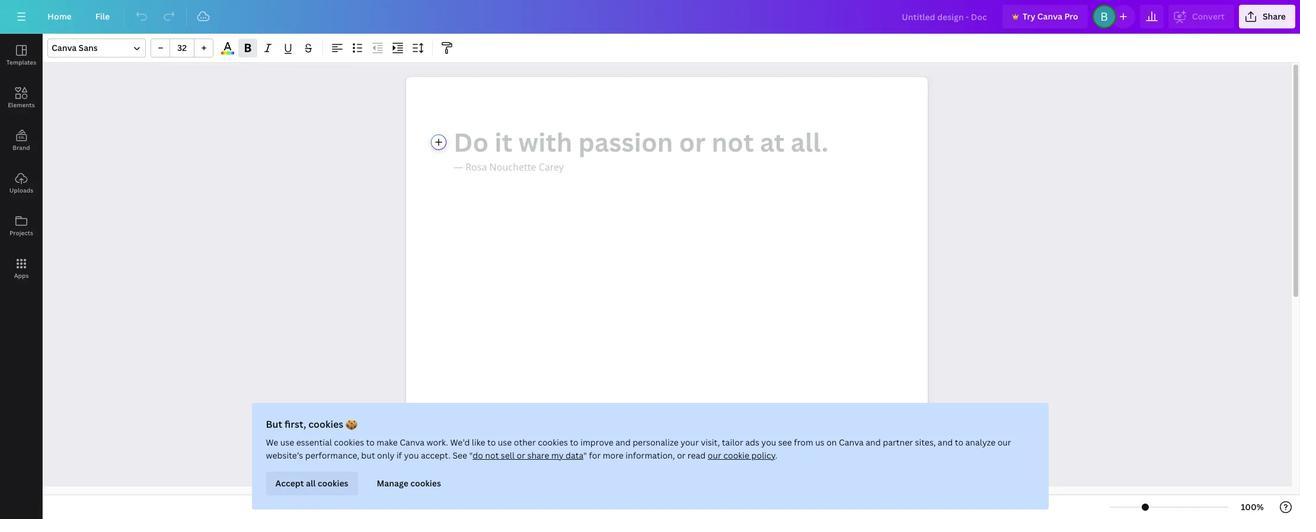 Task type: locate. For each thing, give the bounding box(es) containing it.
manage cookies button
[[367, 472, 451, 496]]

0 horizontal spatial our
[[708, 450, 722, 461]]

we
[[266, 437, 278, 448]]

but first, cookies 🍪
[[266, 418, 358, 431]]

file button
[[86, 5, 119, 28]]

1 horizontal spatial "
[[584, 450, 587, 461]]

to up data
[[570, 437, 579, 448]]

.
[[776, 450, 778, 461]]

use
[[280, 437, 294, 448], [498, 437, 512, 448]]

3 to from the left
[[570, 437, 579, 448]]

see
[[779, 437, 792, 448]]

work.
[[427, 437, 448, 448]]

1 horizontal spatial and
[[866, 437, 881, 448]]

1 horizontal spatial or
[[677, 450, 686, 461]]

1 " from the left
[[469, 450, 473, 461]]

2 " from the left
[[584, 450, 587, 461]]

cookies up my
[[538, 437, 568, 448]]

performance,
[[305, 450, 359, 461]]

see
[[453, 450, 467, 461]]

and up do not sell or share my data " for more information, or read our cookie policy .
[[616, 437, 631, 448]]

to left analyze
[[955, 437, 964, 448]]

our down visit,
[[708, 450, 722, 461]]

and right sites,
[[938, 437, 953, 448]]

you right if
[[404, 450, 419, 461]]

our cookie policy link
[[708, 450, 776, 461]]

0 horizontal spatial "
[[469, 450, 473, 461]]

essential
[[296, 437, 332, 448]]

canva left 'sans' on the top
[[52, 42, 77, 53]]

our right analyze
[[998, 437, 1012, 448]]

0 vertical spatial you
[[762, 437, 777, 448]]

share
[[527, 450, 550, 461]]

data
[[566, 450, 584, 461]]

but
[[361, 450, 375, 461]]

canva right the on
[[839, 437, 864, 448]]

group
[[151, 39, 214, 58]]

side panel tab list
[[0, 34, 43, 290]]

1 use from the left
[[280, 437, 294, 448]]

to right like on the left bottom of the page
[[488, 437, 496, 448]]

to
[[366, 437, 375, 448], [488, 437, 496, 448], [570, 437, 579, 448], [955, 437, 964, 448]]

cookies down 'accept.'
[[410, 478, 441, 489]]

" right see
[[469, 450, 473, 461]]

home link
[[38, 5, 81, 28]]

elements
[[8, 101, 35, 109]]

" left for
[[584, 450, 587, 461]]

brand
[[13, 144, 30, 152]]

100% button
[[1234, 498, 1272, 517]]

sell
[[501, 450, 515, 461]]

2 and from the left
[[866, 437, 881, 448]]

but first, cookies 🍪 dialog
[[252, 403, 1049, 510]]

canva right try
[[1038, 11, 1063, 22]]

None text field
[[406, 77, 928, 520]]

you
[[762, 437, 777, 448], [404, 450, 419, 461]]

cookies down 🍪
[[334, 437, 364, 448]]

0 vertical spatial our
[[998, 437, 1012, 448]]

but
[[266, 418, 282, 431]]

use up website's
[[280, 437, 294, 448]]

cookies
[[308, 418, 344, 431], [334, 437, 364, 448], [538, 437, 568, 448], [318, 478, 348, 489], [410, 478, 441, 489]]

your
[[681, 437, 699, 448]]

– – number field
[[174, 42, 190, 53]]

1 or from the left
[[517, 450, 525, 461]]

3 and from the left
[[938, 437, 953, 448]]

sans
[[79, 42, 98, 53]]

0 horizontal spatial or
[[517, 450, 525, 461]]

canva
[[1038, 11, 1063, 22], [52, 42, 77, 53], [400, 437, 425, 448], [839, 437, 864, 448]]

or
[[517, 450, 525, 461], [677, 450, 686, 461]]

share button
[[1239, 5, 1296, 28]]

try canva pro
[[1023, 11, 1079, 22]]

all
[[306, 478, 316, 489]]

1 vertical spatial you
[[404, 450, 419, 461]]

and
[[616, 437, 631, 448], [866, 437, 881, 448], [938, 437, 953, 448]]

or right sell
[[517, 450, 525, 461]]

1 and from the left
[[616, 437, 631, 448]]

or left read
[[677, 450, 686, 461]]

our
[[998, 437, 1012, 448], [708, 450, 722, 461]]

canva up if
[[400, 437, 425, 448]]

1 horizontal spatial our
[[998, 437, 1012, 448]]

1 to from the left
[[366, 437, 375, 448]]

0 horizontal spatial and
[[616, 437, 631, 448]]

file
[[95, 11, 110, 22]]

do not sell or share my data " for more information, or read our cookie policy .
[[473, 450, 778, 461]]

personalize
[[633, 437, 679, 448]]

1 horizontal spatial use
[[498, 437, 512, 448]]

you up policy
[[762, 437, 777, 448]]

make
[[377, 437, 398, 448]]

improve
[[581, 437, 614, 448]]

templates
[[6, 58, 36, 66]]

canva sans
[[52, 42, 98, 53]]

share
[[1263, 11, 1286, 22]]

0 horizontal spatial use
[[280, 437, 294, 448]]

visit,
[[701, 437, 720, 448]]

like
[[472, 437, 485, 448]]

1 horizontal spatial you
[[762, 437, 777, 448]]

convert
[[1193, 11, 1225, 22]]

to up but
[[366, 437, 375, 448]]

color range image
[[221, 52, 234, 55]]

do not sell or share my data link
[[473, 450, 584, 461]]

use up sell
[[498, 437, 512, 448]]

accept all cookies
[[275, 478, 348, 489]]

uploads
[[9, 186, 33, 195]]

and left partner
[[866, 437, 881, 448]]

information,
[[626, 450, 675, 461]]

2 horizontal spatial and
[[938, 437, 953, 448]]

🍪
[[346, 418, 358, 431]]

manage
[[377, 478, 409, 489]]

"
[[469, 450, 473, 461], [584, 450, 587, 461]]



Task type: describe. For each thing, give the bounding box(es) containing it.
only
[[377, 450, 395, 461]]

canva sans button
[[47, 39, 146, 58]]

read
[[688, 450, 706, 461]]

projects
[[9, 229, 33, 237]]

templates button
[[0, 34, 43, 77]]

0 horizontal spatial you
[[404, 450, 419, 461]]

accept
[[275, 478, 304, 489]]

do
[[473, 450, 483, 461]]

accept all cookies button
[[266, 472, 358, 496]]

2 or from the left
[[677, 450, 686, 461]]

from
[[794, 437, 814, 448]]

accept.
[[421, 450, 451, 461]]

for
[[589, 450, 601, 461]]

sites,
[[915, 437, 936, 448]]

cookie
[[724, 450, 750, 461]]

our inside "we use essential cookies to make canva work. we'd like to use other cookies to improve and personalize your visit, tailor ads you see from us on canva and partner sites, and to analyze our website's performance, but only if you accept. see ""
[[998, 437, 1012, 448]]

cookies right all
[[318, 478, 348, 489]]

home
[[47, 11, 72, 22]]

projects button
[[0, 205, 43, 247]]

100%
[[1241, 502, 1264, 513]]

my
[[552, 450, 564, 461]]

analyze
[[966, 437, 996, 448]]

4 to from the left
[[955, 437, 964, 448]]

cookies up the essential
[[308, 418, 344, 431]]

convert button
[[1169, 5, 1235, 28]]

Design title text field
[[893, 5, 998, 28]]

not
[[485, 450, 499, 461]]

brand button
[[0, 119, 43, 162]]

website's
[[266, 450, 303, 461]]

elements button
[[0, 77, 43, 119]]

we use essential cookies to make canva work. we'd like to use other cookies to improve and personalize your visit, tailor ads you see from us on canva and partner sites, and to analyze our website's performance, but only if you accept. see "
[[266, 437, 1012, 461]]

main menu bar
[[0, 0, 1301, 34]]

2 to from the left
[[488, 437, 496, 448]]

canva inside popup button
[[52, 42, 77, 53]]

other
[[514, 437, 536, 448]]

tailor
[[722, 437, 744, 448]]

more
[[603, 450, 624, 461]]

policy
[[752, 450, 776, 461]]

us
[[816, 437, 825, 448]]

ads
[[746, 437, 760, 448]]

1 vertical spatial our
[[708, 450, 722, 461]]

if
[[397, 450, 402, 461]]

2 use from the left
[[498, 437, 512, 448]]

pro
[[1065, 11, 1079, 22]]

uploads button
[[0, 162, 43, 205]]

manage cookies
[[377, 478, 441, 489]]

try canva pro button
[[1003, 5, 1088, 28]]

apps
[[14, 272, 29, 280]]

canva inside "button"
[[1038, 11, 1063, 22]]

we'd
[[450, 437, 470, 448]]

apps button
[[0, 247, 43, 290]]

partner
[[883, 437, 913, 448]]

" inside "we use essential cookies to make canva work. we'd like to use other cookies to improve and personalize your visit, tailor ads you see from us on canva and partner sites, and to analyze our website's performance, but only if you accept. see ""
[[469, 450, 473, 461]]

on
[[827, 437, 837, 448]]

try
[[1023, 11, 1036, 22]]

first,
[[285, 418, 306, 431]]



Task type: vqa. For each thing, say whether or not it's contained in the screenshot.
with associated with Design with color
no



